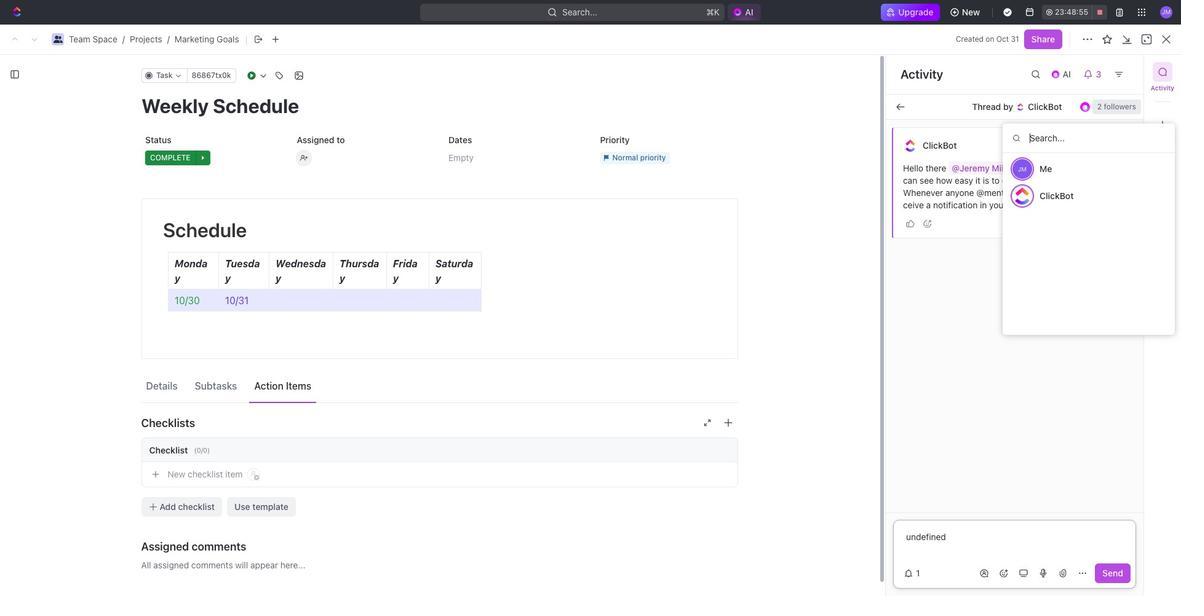 Task type: describe. For each thing, give the bounding box(es) containing it.
whenever
[[903, 188, 943, 198]]

y for monda y
[[174, 273, 180, 284]]

2 vertical spatial clickbot
[[1040, 191, 1074, 201]]

1 vertical spatial doc
[[963, 162, 979, 172]]

0 vertical spatial clickbot
[[1028, 102, 1062, 112]]

wednesda
[[275, 258, 326, 269]]

by for created
[[905, 103, 917, 114]]

3 column header from the left
[[1047, 235, 1145, 255]]

to inside ! tagging you here so you can see how easy it is to collaborate on clickup. whenever anyone @mentions you about work, you'll re ceive a notification in your inbox.
[[992, 175, 1000, 186]]

new button
[[945, 2, 988, 22]]

work,
[[1065, 188, 1087, 198]]

new doc button
[[1125, 48, 1176, 68]]

january for january 1, 2021
[[883, 162, 915, 172]]

created by me
[[866, 103, 934, 114]]

action items
[[254, 381, 311, 392]]

y for frida y
[[393, 273, 398, 284]]

my docs
[[238, 217, 273, 227]]

search
[[1061, 52, 1090, 63]]

Search... text field
[[1003, 124, 1175, 153]]

saturda y
[[435, 258, 473, 284]]

use template button
[[227, 498, 296, 517]]

user group image
[[53, 36, 62, 43]]

1 / from the left
[[122, 34, 125, 44]]

search docs
[[1061, 52, 1113, 63]]

2 / from the left
[[167, 34, 170, 44]]

space
[[93, 34, 117, 44]]

january 1, 2021 • in doc
[[883, 162, 979, 172]]

thursda
[[339, 258, 379, 269]]

2021 for january 7, 2021
[[926, 142, 945, 153]]

january for january 7, 2021
[[883, 142, 915, 153]]

task sidebar content section
[[885, 55, 1144, 597]]

in inside ! tagging you here so you can see how easy it is to collaborate on clickup. whenever anyone @mentions you about work, you'll re ceive a notification in your inbox.
[[980, 200, 987, 210]]

template
[[252, 502, 288, 513]]

checklist for add
[[178, 502, 215, 513]]

docs for my docs
[[253, 217, 273, 227]]

2 horizontal spatial you
[[1105, 163, 1119, 173]]

oct
[[997, 34, 1009, 44]]

search...
[[563, 7, 598, 17]]

undefined
[[906, 532, 946, 543]]

date viewed
[[955, 240, 998, 249]]

doc inside button
[[1153, 52, 1169, 63]]

row containing name
[[199, 235, 1167, 255]]

new doc
[[1132, 52, 1169, 63]]

2 followers
[[1098, 102, 1136, 111]]

on inside ! tagging you here so you can see how easy it is to collaborate on clickup. whenever anyone @mentions you about work, you'll re ceive a notification in your inbox.
[[1049, 175, 1059, 186]]

no data image
[[646, 303, 720, 384]]

sidebar navigation
[[0, 43, 184, 597]]

y for saturda y
[[435, 273, 441, 284]]

re
[[1112, 188, 1124, 198]]

team space link
[[69, 34, 117, 44]]

Search by name... text field
[[971, 211, 1126, 229]]

checklist
[[149, 445, 188, 456]]

notification
[[933, 200, 978, 210]]

can
[[903, 175, 918, 186]]

created for created by me
[[866, 103, 903, 114]]

subtasks
[[195, 381, 237, 392]]

collaborate
[[1002, 175, 1047, 186]]

project notes
[[557, 122, 611, 133]]

0 horizontal spatial docs
[[206, 52, 226, 63]]

subtasks button
[[190, 375, 242, 397]]

1 column header from the left
[[199, 235, 212, 255]]

date for date updated
[[857, 240, 873, 249]]

notes
[[588, 122, 611, 133]]

tuesda
[[225, 258, 260, 269]]

priority
[[600, 135, 629, 145]]

team space / projects / marketing goals |
[[69, 33, 248, 45]]

share button
[[1024, 30, 1063, 49]]

dates
[[448, 135, 472, 145]]

10/30
[[174, 295, 200, 306]]

comments inside dropdown button
[[192, 540, 246, 553]]

all for all assigned comments will appear here...
[[141, 560, 151, 571]]

assigned for assigned comments
[[141, 540, 189, 553]]

in for january 7, 2021
[[954, 142, 961, 153]]

(0/0)
[[194, 446, 210, 454]]

assigned for assigned to
[[297, 135, 334, 145]]

hello there
[[903, 163, 949, 173]]

project notes link
[[535, 118, 835, 138]]

checklists
[[141, 417, 195, 430]]

jm
[[1018, 166, 1027, 173]]

team
[[69, 34, 90, 44]]

1 horizontal spatial me
[[1040, 164, 1052, 174]]

ceive
[[903, 188, 1124, 210]]

is
[[983, 175, 989, 186]]

see all
[[1128, 103, 1151, 113]]

new for new checklist item
[[168, 469, 185, 480]]

add
[[160, 502, 176, 513]]

new checklist item
[[168, 469, 243, 480]]

1 vertical spatial comments
[[191, 560, 233, 571]]

23:48:55 button
[[1042, 5, 1107, 20]]

updated
[[875, 240, 904, 249]]

a
[[926, 200, 931, 210]]

my
[[238, 217, 250, 227]]

@mentions
[[977, 188, 1021, 198]]

0 horizontal spatial on
[[986, 34, 994, 44]]

created for created on oct 31
[[956, 34, 984, 44]]

in for january 1, 2021
[[954, 162, 961, 172]]

|
[[245, 33, 248, 45]]

23:48:55
[[1055, 7, 1088, 17]]

wednesda y
[[275, 258, 326, 284]]

10/31
[[225, 295, 248, 306]]

status
[[145, 135, 171, 145]]

thursda y
[[339, 258, 379, 284]]

7,
[[917, 142, 923, 153]]



Task type: locate. For each thing, give the bounding box(es) containing it.
assigned inside dropdown button
[[141, 540, 189, 553]]

1 button
[[899, 564, 928, 584]]

new up see all
[[1132, 52, 1151, 63]]

0 vertical spatial assigned
[[297, 135, 334, 145]]

clickbot up untitled link
[[1028, 102, 1062, 112]]

checklist (0/0)
[[149, 445, 210, 456]]

new for new
[[962, 7, 980, 17]]

1 horizontal spatial assigned
[[297, 135, 334, 145]]

by up "untitled"
[[905, 103, 917, 114]]

docs inside button
[[1092, 52, 1113, 63]]

see all button
[[1123, 101, 1156, 116]]

column header
[[199, 235, 212, 255], [584, 235, 707, 255], [1047, 235, 1145, 255]]

new inside button
[[1132, 52, 1151, 63]]

0 vertical spatial me
[[919, 103, 934, 114]]

on
[[986, 34, 994, 44], [1049, 175, 1059, 186]]

projects
[[130, 34, 162, 44]]

0 vertical spatial january
[[883, 142, 915, 153]]

0 vertical spatial created
[[956, 34, 984, 44]]

1 horizontal spatial date
[[955, 240, 972, 249]]

comments up all assigned comments will appear here...
[[192, 540, 246, 553]]

search docs button
[[1044, 48, 1120, 68]]

0 horizontal spatial date
[[857, 240, 873, 249]]

in up january 1, 2021 • in doc
[[954, 142, 961, 153]]

all
[[217, 217, 227, 227], [141, 560, 151, 571]]

0 horizontal spatial /
[[122, 34, 125, 44]]

date for date viewed
[[955, 240, 972, 249]]

will
[[235, 560, 248, 571]]

0 horizontal spatial all
[[141, 560, 151, 571]]

assigned
[[153, 560, 189, 571]]

send
[[1103, 568, 1123, 579]]

all assigned comments will appear here...
[[141, 560, 305, 571]]

item
[[225, 469, 243, 480]]

1 horizontal spatial new
[[962, 7, 980, 17]]

table containing name
[[199, 235, 1167, 416]]

on left oct on the right of page
[[986, 34, 994, 44]]

0 horizontal spatial activity
[[901, 67, 943, 81]]

1 horizontal spatial by
[[1003, 102, 1013, 112]]

assigned
[[297, 135, 334, 145], [141, 540, 189, 553]]

details
[[146, 381, 178, 392]]

activity up created by me
[[901, 67, 943, 81]]

by up untitled link
[[1003, 102, 1013, 112]]

here
[[1073, 163, 1091, 173]]

date left 'updated'
[[857, 240, 873, 249]]

0 vertical spatial 2021
[[926, 142, 945, 153]]

y down saturda
[[435, 273, 441, 284]]

y down tuesda
[[225, 273, 230, 284]]

docs right my
[[253, 217, 273, 227]]

2 horizontal spatial column header
[[1047, 235, 1145, 255]]

docs up 86867tx0k
[[206, 52, 226, 63]]

1 vertical spatial created
[[866, 103, 903, 114]]

checklist inside button
[[178, 502, 215, 513]]

y down wednesda
[[275, 273, 281, 284]]

tab list containing all
[[213, 210, 508, 235]]

thread
[[972, 102, 1001, 112]]

you down collaborate
[[1023, 188, 1038, 198]]

86867tx0k
[[191, 71, 231, 80]]

1 horizontal spatial on
[[1049, 175, 1059, 186]]

see
[[920, 175, 934, 186]]

2 date from the left
[[955, 240, 972, 249]]

date viewed button
[[948, 236, 1017, 255]]

checklist down (0/0)
[[188, 469, 223, 480]]

checklist for new
[[188, 469, 223, 480]]

use
[[234, 502, 250, 513]]

clickbot
[[1028, 102, 1062, 112], [923, 140, 957, 151], [1040, 191, 1074, 201]]

0 vertical spatial in
[[954, 142, 961, 153]]

y down frida
[[393, 273, 398, 284]]

anyone
[[946, 188, 974, 198]]

y inside thursda y
[[339, 273, 345, 284]]

0 horizontal spatial new
[[168, 469, 185, 480]]

0 horizontal spatial me
[[919, 103, 934, 114]]

y for thursda y
[[339, 273, 345, 284]]

thread by
[[972, 102, 1013, 112]]

details button
[[141, 375, 183, 397]]

2 horizontal spatial new
[[1132, 52, 1151, 63]]

0 horizontal spatial column header
[[199, 235, 212, 255]]

tab list
[[213, 210, 508, 235]]

items
[[286, 381, 311, 392]]

project
[[557, 122, 585, 133]]

new up 'created on oct 31'
[[962, 7, 980, 17]]

recent
[[214, 103, 247, 114]]

row
[[199, 235, 1167, 255]]

2 january from the top
[[883, 162, 915, 172]]

schedule
[[163, 218, 247, 242]]

1 vertical spatial activity
[[1151, 84, 1175, 92]]

0 vertical spatial all
[[217, 217, 227, 227]]

0 horizontal spatial by
[[905, 103, 917, 114]]

0 vertical spatial doc
[[1153, 52, 1169, 63]]

2 horizontal spatial docs
[[1092, 52, 1113, 63]]

2021
[[926, 142, 945, 153], [925, 162, 945, 172]]

new down checklist (0/0)
[[168, 469, 185, 480]]

date inside "button"
[[955, 240, 972, 249]]

1 horizontal spatial activity
[[1151, 84, 1175, 92]]

in
[[954, 142, 961, 153], [954, 162, 961, 172], [980, 200, 987, 210]]

2 vertical spatial new
[[168, 469, 185, 480]]

all inside button
[[217, 217, 227, 227]]

1 2021 from the top
[[926, 142, 945, 153]]

inbox.
[[1009, 200, 1033, 210]]

created up "untitled"
[[866, 103, 903, 114]]

1 vertical spatial assigned
[[141, 540, 189, 553]]

y inside tuesda y
[[225, 273, 230, 284]]

!
[[1018, 163, 1020, 173]]

1 vertical spatial to
[[992, 175, 1000, 186]]

january down "untitled"
[[883, 142, 915, 153]]

y for tuesda y
[[225, 273, 230, 284]]

1 horizontal spatial created
[[956, 34, 984, 44]]

/ right projects
[[167, 34, 170, 44]]

all button
[[213, 210, 230, 235]]

2021 right 7,
[[926, 142, 945, 153]]

1 horizontal spatial /
[[167, 34, 170, 44]]

3 y from the left
[[275, 273, 281, 284]]

• right there
[[947, 162, 951, 172]]

projects link
[[130, 34, 162, 44]]

clickup.
[[1061, 175, 1094, 186]]

you left here
[[1056, 163, 1071, 173]]

0 vertical spatial comments
[[192, 540, 246, 553]]

all left assigned
[[141, 560, 151, 571]]

2 column header from the left
[[584, 235, 707, 255]]

followers
[[1104, 102, 1136, 111]]

easy
[[955, 175, 973, 186]]

1 vertical spatial on
[[1049, 175, 1059, 186]]

y for wednesda y
[[275, 273, 281, 284]]

docs
[[206, 52, 226, 63], [1092, 52, 1113, 63], [253, 217, 273, 227]]

0 vertical spatial activity
[[901, 67, 943, 81]]

2 2021 from the top
[[925, 162, 945, 172]]

1 vertical spatial new
[[1132, 52, 1151, 63]]

me right "jm"
[[1040, 164, 1052, 174]]

1 vertical spatial clickbot
[[923, 140, 957, 151]]

task sidebar navigation tab list
[[1149, 62, 1176, 134]]

y inside wednesda y
[[275, 273, 281, 284]]

upgrade link
[[881, 4, 940, 21]]

• inside january 1, 2021 • in doc
[[947, 162, 951, 172]]

frida
[[393, 258, 417, 269]]

• for january 7, 2021
[[948, 142, 951, 152]]

clickbot up there
[[923, 140, 957, 151]]

5 y from the left
[[393, 273, 398, 284]]

in left your
[[980, 200, 987, 210]]

to
[[336, 135, 345, 145], [992, 175, 1000, 186]]

january up the can
[[883, 162, 915, 172]]

untitled
[[883, 122, 914, 133]]

1 horizontal spatial doc
[[1153, 52, 1169, 63]]

docs inside button
[[253, 217, 273, 227]]

y down monda
[[174, 273, 180, 284]]

2 vertical spatial in
[[980, 200, 987, 210]]

checklists button
[[141, 409, 738, 438]]

created down new button
[[956, 34, 984, 44]]

1 vertical spatial january
[[883, 162, 915, 172]]

date updated
[[857, 240, 904, 249]]

1 horizontal spatial docs
[[253, 217, 273, 227]]

new inside button
[[962, 7, 980, 17]]

all left my
[[217, 217, 227, 227]]

0 horizontal spatial assigned
[[141, 540, 189, 553]]

appear
[[250, 560, 278, 571]]

31
[[1011, 34, 1019, 44]]

all for all
[[217, 217, 227, 227]]

about
[[1040, 188, 1063, 198]]

1 vertical spatial 2021
[[925, 162, 945, 172]]

1,
[[917, 162, 923, 172]]

date inside button
[[857, 240, 873, 249]]

0 vertical spatial checklist
[[188, 469, 223, 480]]

⌘k
[[707, 7, 720, 17]]

• inside january 7, 2021 • in
[[948, 142, 951, 152]]

0 horizontal spatial you
[[1023, 188, 1038, 198]]

marketing goals link
[[175, 34, 239, 44]]

1 horizontal spatial to
[[992, 175, 1000, 186]]

0 horizontal spatial created
[[866, 103, 903, 114]]

0 horizontal spatial to
[[336, 135, 345, 145]]

2021 for january 1, 2021
[[925, 162, 945, 172]]

action items button
[[249, 375, 316, 397]]

by inside 'task sidebar content' section
[[1003, 102, 1013, 112]]

viewed
[[974, 240, 998, 249]]

•
[[948, 142, 951, 152], [947, 162, 951, 172]]

you'll
[[1089, 188, 1110, 198]]

action
[[254, 381, 284, 392]]

• for january 1, 2021
[[947, 162, 951, 172]]

january
[[883, 142, 915, 153], [883, 162, 915, 172]]

1 horizontal spatial all
[[217, 217, 227, 227]]

created on oct 31
[[956, 34, 1019, 44]]

date
[[857, 240, 873, 249], [955, 240, 972, 249]]

y down thursda
[[339, 273, 345, 284]]

6 y from the left
[[435, 273, 441, 284]]

clickbot up search by name... text box
[[1040, 191, 1074, 201]]

1 horizontal spatial column header
[[584, 235, 707, 255]]

by for thread
[[1003, 102, 1013, 112]]

1 vertical spatial checklist
[[178, 502, 215, 513]]

docs for search docs
[[1092, 52, 1113, 63]]

saturda
[[435, 258, 473, 269]]

1 vertical spatial •
[[947, 162, 951, 172]]

share
[[1032, 34, 1055, 44]]

all
[[1143, 103, 1151, 113]]

• up january 1, 2021 • in doc
[[948, 142, 951, 152]]

0 vertical spatial new
[[962, 7, 980, 17]]

0 vertical spatial to
[[336, 135, 345, 145]]

docs right "search"
[[1092, 52, 1113, 63]]

Edit task name text field
[[141, 94, 738, 118]]

me up january 7, 2021 • in
[[919, 103, 934, 114]]

y inside monda y
[[174, 273, 180, 284]]

marketing
[[175, 34, 214, 44]]

/ right 'space'
[[122, 34, 125, 44]]

1 vertical spatial in
[[954, 162, 961, 172]]

table
[[199, 235, 1167, 416]]

2021 right 1,
[[925, 162, 945, 172]]

1 vertical spatial me
[[1040, 164, 1052, 174]]

activity
[[901, 67, 943, 81], [1151, 84, 1175, 92]]

2
[[1098, 102, 1102, 111]]

assigned comments
[[141, 540, 246, 553]]

activity up all
[[1151, 84, 1175, 92]]

in up easy
[[954, 162, 961, 172]]

y inside saturda y
[[435, 273, 441, 284]]

so
[[1093, 163, 1102, 173]]

0 horizontal spatial doc
[[963, 162, 979, 172]]

created
[[956, 34, 984, 44], [866, 103, 903, 114]]

1 vertical spatial all
[[141, 560, 151, 571]]

comments
[[192, 540, 246, 553], [191, 560, 233, 571]]

you right "so"
[[1105, 163, 1119, 173]]

checklist
[[188, 469, 223, 480], [178, 502, 215, 513]]

comments down assigned comments
[[191, 560, 233, 571]]

activity inside 'task sidebar content' section
[[901, 67, 943, 81]]

checklist right add
[[178, 502, 215, 513]]

4 y from the left
[[339, 273, 345, 284]]

1 y from the left
[[174, 273, 180, 284]]

1 january from the top
[[883, 142, 915, 153]]

on up about
[[1049, 175, 1059, 186]]

send button
[[1095, 564, 1131, 584]]

new for new doc
[[1132, 52, 1151, 63]]

! tagging you here so you can see how easy it is to collaborate on clickup. whenever anyone @mentions you about work, you'll re ceive a notification in your inbox.
[[903, 163, 1124, 210]]

0 vertical spatial on
[[986, 34, 994, 44]]

activity inside task sidebar navigation tab list
[[1151, 84, 1175, 92]]

date left viewed
[[955, 240, 972, 249]]

1 date from the left
[[857, 240, 873, 249]]

doc
[[1153, 52, 1169, 63], [963, 162, 979, 172]]

tuesda y
[[225, 258, 260, 284]]

2 y from the left
[[225, 273, 230, 284]]

y inside "frida y"
[[393, 273, 398, 284]]

you
[[1056, 163, 1071, 173], [1105, 163, 1119, 173], [1023, 188, 1038, 198]]

1 horizontal spatial you
[[1056, 163, 1071, 173]]

0 vertical spatial •
[[948, 142, 951, 152]]

untitled link
[[861, 118, 1161, 138]]



Task type: vqa. For each thing, say whether or not it's contained in the screenshot.
the rightmost LEARN MORE link
no



